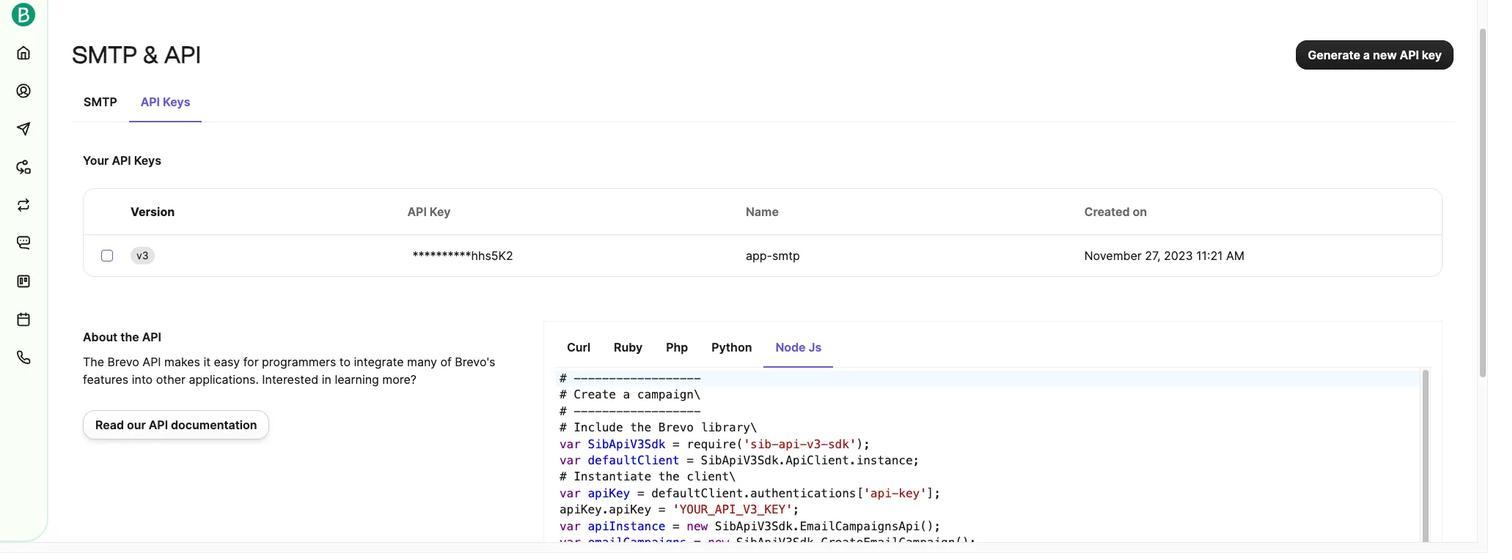 Task type: describe. For each thing, give the bounding box(es) containing it.
'api-
[[863, 487, 899, 501]]

read our api documentation
[[95, 418, 257, 433]]

smtp & api
[[72, 41, 201, 69]]

documentation
[[171, 418, 257, 433]]

include
[[574, 421, 623, 435]]

5 # from the top
[[560, 470, 567, 484]]

to
[[339, 355, 351, 370]]

api-
[[779, 438, 807, 451]]

about the api
[[83, 330, 161, 345]]

features
[[83, 373, 129, 387]]

sibapiv3sdk.apiclient.instance;
[[701, 454, 920, 468]]

the
[[83, 355, 104, 370]]

sibapiv3sdk
[[588, 438, 666, 451]]

version
[[131, 205, 175, 219]]

smtp for smtp
[[84, 95, 117, 109]]

create
[[574, 388, 616, 402]]

require(
[[687, 438, 743, 451]]

python link
[[700, 333, 764, 367]]

interested
[[262, 373, 319, 387]]

in
[[322, 373, 331, 387]]

generate a new api key
[[1308, 48, 1442, 62]]

of
[[440, 355, 452, 370]]

brevo inside the brevo api makes it easy for programmers to integrate many of brevo's features into other applications. interested in learning more?
[[107, 355, 139, 370]]

brevo's
[[455, 355, 495, 370]]

learning
[[335, 373, 379, 387]]

php link
[[654, 333, 700, 367]]

sibapiv3sdk.emailcampaignsapi();
[[715, 520, 941, 534]]

it
[[204, 355, 211, 370]]

about
[[83, 330, 118, 345]]

on
[[1133, 205, 1147, 219]]

curl link
[[555, 333, 602, 367]]

**********hhs5k2
[[413, 249, 513, 263]]

smtp
[[772, 249, 800, 263]]

2 var from the top
[[560, 454, 581, 468]]

2 vertical spatial new
[[708, 536, 729, 550]]

into
[[132, 373, 153, 387]]

python
[[712, 340, 752, 355]]

'sib-
[[743, 438, 779, 451]]

new inside button
[[1373, 48, 1397, 62]]

library\
[[701, 421, 757, 435]]

= left require(
[[673, 438, 680, 451]]

emailcampaigns
[[588, 536, 687, 550]]

= up client\
[[687, 454, 694, 468]]

2 # from the top
[[560, 388, 567, 402]]

november
[[1084, 249, 1142, 263]]

key
[[430, 205, 451, 219]]

key
[[1422, 48, 1442, 62]]

api key
[[407, 205, 451, 219]]

4 # from the top
[[560, 421, 567, 435]]

campaign\
[[637, 388, 701, 402]]

2023
[[1164, 249, 1193, 263]]

name
[[746, 205, 779, 219]]

11:21
[[1196, 249, 1223, 263]]

api keys
[[141, 95, 190, 109]]

easy
[[214, 355, 240, 370]]

generate a new api key button
[[1296, 40, 1454, 70]]

api keys tab panel
[[72, 122, 1454, 554]]

apikey.apikey
[[560, 503, 651, 517]]

0 vertical spatial the
[[120, 330, 139, 345]]

apiinstance
[[588, 520, 666, 534]]

= down 'your_api_v3_key'
[[694, 536, 701, 550]]

sibapiv3sdk.createemailcampaign();
[[736, 536, 976, 550]]

november 27, 2023  11:21 am
[[1084, 249, 1245, 263]]

none text field inside api keys tab panel
[[555, 368, 1420, 554]]

key'
[[899, 487, 927, 501]]

v3-
[[807, 438, 828, 451]]

generate
[[1308, 48, 1360, 62]]

1 # from the top
[[560, 372, 567, 386]]

created
[[1084, 205, 1130, 219]]

client\
[[687, 470, 736, 484]]

3 var from the top
[[560, 487, 581, 501]]

node
[[776, 340, 806, 355]]

smtp for smtp & api
[[72, 41, 137, 69]]



Task type: vqa. For each thing, say whether or not it's contained in the screenshot.


Task type: locate. For each thing, give the bounding box(es) containing it.
your
[[83, 153, 109, 168]]

=
[[673, 438, 680, 451], [687, 454, 694, 468], [637, 487, 644, 501], [658, 503, 666, 517], [673, 520, 680, 534], [694, 536, 701, 550]]

api inside button
[[1400, 48, 1419, 62]]

0 vertical spatial keys
[[163, 95, 190, 109]]

applications.
[[189, 373, 259, 387]]

keys inside api keys link
[[163, 95, 190, 109]]

0 horizontal spatial the
[[120, 330, 139, 345]]

smtp up your on the left top of page
[[84, 95, 117, 109]]

apikey
[[588, 487, 630, 501]]

api inside 'tab list'
[[141, 95, 160, 109]]

= up apiinstance on the bottom left of page
[[658, 503, 666, 517]]

ruby link
[[602, 333, 654, 367]]

our
[[127, 418, 146, 433]]

for
[[243, 355, 259, 370]]

smtp link
[[72, 87, 129, 121]]

0 vertical spatial a
[[1363, 48, 1370, 62]]

'your_api_v3_key'
[[673, 503, 793, 517]]

smtp left "&"
[[72, 41, 137, 69]]

api keys link
[[129, 87, 202, 122]]

brevo up 'features'
[[107, 355, 139, 370]]

4 var from the top
[[560, 520, 581, 534]]

brevo inside the # ------------------ # create a campaign\ # ------------------ # include the brevo library\ var sibapiv3sdk = require( 'sib-api-v3-sdk' ); var defaultclient = sibapiv3sdk.apiclient.instance; # instantiate the client\ var apikey = defaultclient.authentications[ 'api-key' ]; apikey.apikey = 'your_api_v3_key' ; var apiinstance = new sibapiv3sdk.emailcampaignsapi(); var emailcampaigns = new sibapiv3sdk.createemailcampaign();
[[658, 421, 694, 435]]

read
[[95, 418, 124, 433]]

);
[[856, 438, 870, 451]]

var
[[560, 438, 581, 451], [560, 454, 581, 468], [560, 487, 581, 501], [560, 520, 581, 534], [560, 536, 581, 550]]

the brevo api makes it easy for programmers to integrate many of brevo's features into other applications. interested in learning more?
[[83, 355, 495, 387]]

0 vertical spatial tab list
[[72, 87, 1454, 122]]

1 vertical spatial brevo
[[658, 421, 694, 435]]

v3
[[136, 249, 149, 262]]

1 horizontal spatial brevo
[[658, 421, 694, 435]]

the up sibapiv3sdk
[[630, 421, 651, 435]]

many
[[407, 355, 437, 370]]

none text field containing # ------------------
[[555, 368, 1420, 554]]

1 horizontal spatial keys
[[163, 95, 190, 109]]

node js link
[[764, 333, 833, 368]]

= up emailcampaigns
[[673, 520, 680, 534]]

brevo down campaign\
[[658, 421, 694, 435]]

1 vertical spatial keys
[[134, 153, 161, 168]]

5 var from the top
[[560, 536, 581, 550]]

tab list
[[72, 87, 1454, 122], [555, 333, 1431, 368]]

3 # from the top
[[560, 405, 567, 419]]

curl
[[567, 340, 590, 355]]

a
[[1363, 48, 1370, 62], [623, 388, 630, 402]]

= right apikey
[[637, 487, 644, 501]]

am
[[1226, 249, 1245, 263]]

1 vertical spatial the
[[630, 421, 651, 435]]

keys
[[163, 95, 190, 109], [134, 153, 161, 168]]

1 var from the top
[[560, 438, 581, 451]]

tab list containing smtp
[[72, 87, 1454, 122]]

tab list inside api keys tab panel
[[555, 333, 1431, 368]]

1 vertical spatial tab list
[[555, 333, 1431, 368]]

app-
[[746, 249, 772, 263]]

smtp inside smtp link
[[84, 95, 117, 109]]

created on
[[1084, 205, 1147, 219]]

0 vertical spatial smtp
[[72, 41, 137, 69]]

node js
[[776, 340, 822, 355]]

programmers
[[262, 355, 336, 370]]

js
[[809, 340, 822, 355]]

#
[[560, 372, 567, 386], [560, 388, 567, 402], [560, 405, 567, 419], [560, 421, 567, 435], [560, 470, 567, 484]]

the down defaultclient
[[658, 470, 680, 484]]

27,
[[1145, 249, 1161, 263]]

None text field
[[555, 368, 1420, 554]]

your api keys
[[83, 153, 161, 168]]

keys inside api keys tab panel
[[134, 153, 161, 168]]

a right generate
[[1363, 48, 1370, 62]]

# ------------------ # create a campaign\ # ------------------ # include the brevo library\ var sibapiv3sdk = require( 'sib-api-v3-sdk' ); var defaultclient = sibapiv3sdk.apiclient.instance; # instantiate the client\ var apikey = defaultclient.authentications[ 'api-key' ]; apikey.apikey = 'your_api_v3_key' ; var apiinstance = new sibapiv3sdk.emailcampaignsapi(); var emailcampaigns = new sibapiv3sdk.createemailcampaign();
[[560, 372, 976, 550]]

keys down smtp & api
[[163, 95, 190, 109]]

&
[[143, 41, 158, 69]]

api inside the brevo api makes it easy for programmers to integrate many of brevo's features into other applications. interested in learning more?
[[143, 355, 161, 370]]

1 vertical spatial smtp
[[84, 95, 117, 109]]

read our api documentation link
[[83, 411, 269, 440]]

0 vertical spatial brevo
[[107, 355, 139, 370]]

php
[[666, 340, 688, 355]]

keys up version
[[134, 153, 161, 168]]

instantiate
[[574, 470, 651, 484]]

other
[[156, 373, 186, 387]]

sdk'
[[828, 438, 856, 451]]

0 horizontal spatial brevo
[[107, 355, 139, 370]]

2 vertical spatial the
[[658, 470, 680, 484]]

ruby
[[614, 340, 643, 355]]

;
[[793, 503, 800, 517]]

app-smtp
[[746, 249, 800, 263]]

more?
[[382, 373, 417, 387]]

tab list containing curl
[[555, 333, 1431, 368]]

defaultclient.authentications[
[[651, 487, 863, 501]]

makes
[[164, 355, 200, 370]]

2 horizontal spatial the
[[658, 470, 680, 484]]

-
[[574, 372, 581, 386], [581, 372, 588, 386], [588, 372, 595, 386], [595, 372, 602, 386], [602, 372, 609, 386], [609, 372, 616, 386], [616, 372, 623, 386], [623, 372, 630, 386], [630, 372, 637, 386], [637, 372, 644, 386], [644, 372, 651, 386], [651, 372, 658, 386], [658, 372, 666, 386], [666, 372, 673, 386], [673, 372, 680, 386], [680, 372, 687, 386], [687, 372, 694, 386], [694, 372, 701, 386], [574, 405, 581, 419], [581, 405, 588, 419], [588, 405, 595, 419], [595, 405, 602, 419], [602, 405, 609, 419], [609, 405, 616, 419], [616, 405, 623, 419], [623, 405, 630, 419], [630, 405, 637, 419], [637, 405, 644, 419], [644, 405, 651, 419], [651, 405, 658, 419], [658, 405, 666, 419], [666, 405, 673, 419], [673, 405, 680, 419], [680, 405, 687, 419], [687, 405, 694, 419], [694, 405, 701, 419]]

1 vertical spatial new
[[687, 520, 708, 534]]

0 vertical spatial new
[[1373, 48, 1397, 62]]

0 horizontal spatial keys
[[134, 153, 161, 168]]

];
[[927, 487, 941, 501]]

defaultclient
[[588, 454, 680, 468]]

new
[[1373, 48, 1397, 62], [687, 520, 708, 534], [708, 536, 729, 550]]

1 vertical spatial a
[[623, 388, 630, 402]]

1 horizontal spatial a
[[1363, 48, 1370, 62]]

smtp
[[72, 41, 137, 69], [84, 95, 117, 109]]

a inside the # ------------------ # create a campaign\ # ------------------ # include the brevo library\ var sibapiv3sdk = require( 'sib-api-v3-sdk' ); var defaultclient = sibapiv3sdk.apiclient.instance; # instantiate the client\ var apikey = defaultclient.authentications[ 'api-key' ]; apikey.apikey = 'your_api_v3_key' ; var apiinstance = new sibapiv3sdk.emailcampaignsapi(); var emailcampaigns = new sibapiv3sdk.createemailcampaign();
[[623, 388, 630, 402]]

a right create
[[623, 388, 630, 402]]

a inside button
[[1363, 48, 1370, 62]]

1 horizontal spatial the
[[630, 421, 651, 435]]

brevo
[[107, 355, 139, 370], [658, 421, 694, 435]]

integrate
[[354, 355, 404, 370]]

0 horizontal spatial a
[[623, 388, 630, 402]]

the right about
[[120, 330, 139, 345]]



